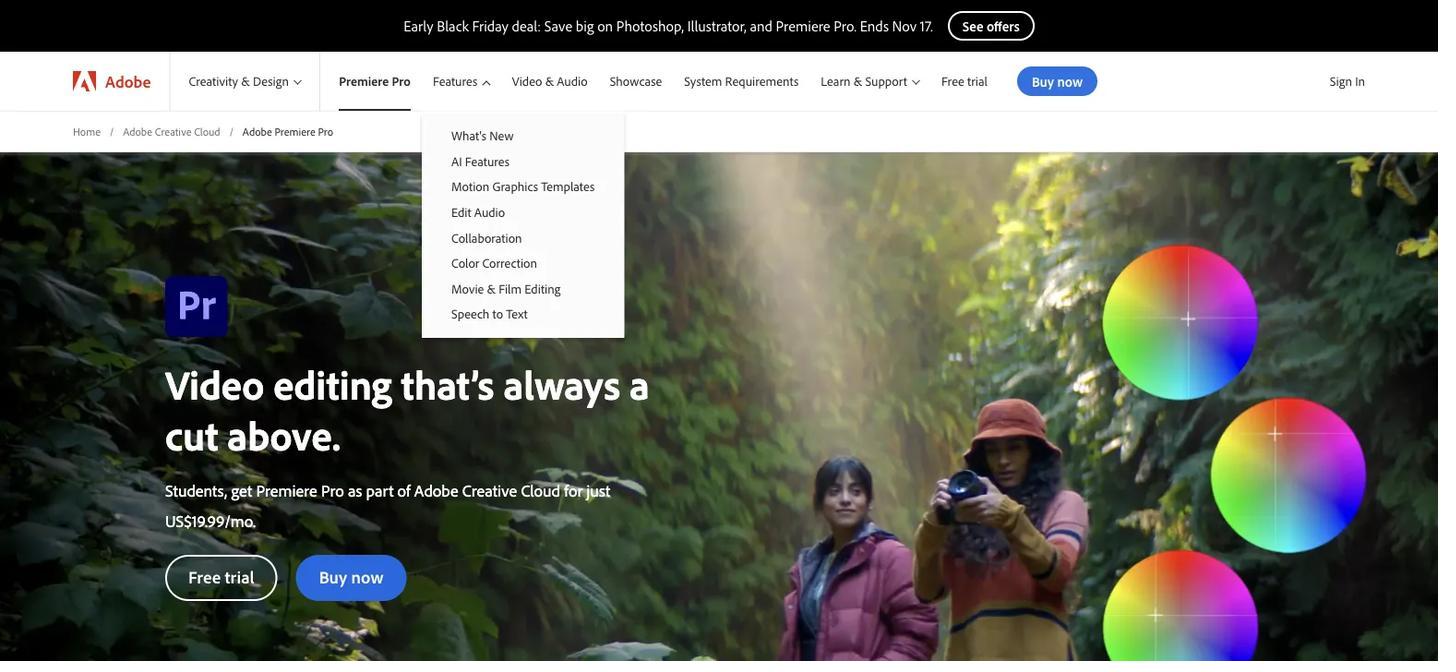 Task type: vqa. For each thing, say whether or not it's contained in the screenshot.
US$ to the left
no



Task type: describe. For each thing, give the bounding box(es) containing it.
early
[[404, 17, 434, 35]]

in
[[1355, 73, 1366, 89]]

and
[[750, 17, 773, 35]]

color correction
[[451, 255, 537, 271]]

collaboration link
[[422, 225, 624, 250]]

edit audio link
[[422, 199, 624, 225]]

sign
[[1330, 73, 1353, 89]]

speech
[[451, 306, 490, 322]]

movie & film editing
[[451, 280, 561, 296]]

early black friday deal: save big on photoshop, illustrator, and premiere pro. ends nov 17.
[[404, 17, 933, 35]]

motion graphics templates link
[[422, 174, 624, 199]]

color correction link
[[422, 250, 624, 276]]

ai features link
[[422, 148, 624, 174]]

cut
[[165, 409, 218, 461]]

system requirements
[[684, 73, 799, 89]]

0 horizontal spatial audio
[[474, 204, 505, 220]]

& for movie
[[487, 280, 496, 296]]

requirements
[[725, 73, 799, 89]]

home
[[73, 124, 101, 138]]

video & audio
[[512, 73, 588, 89]]

nov
[[892, 17, 917, 35]]

as
[[348, 480, 362, 501]]

& for creativity
[[241, 73, 250, 89]]

color
[[451, 255, 479, 271]]

group containing what's new
[[422, 111, 624, 338]]

editing
[[273, 359, 392, 410]]

free trial for left free trial link
[[188, 566, 255, 588]]

system
[[684, 73, 722, 89]]

& for learn
[[854, 73, 862, 89]]

creativity & design
[[189, 73, 289, 89]]

premiere inside students, get premiere pro as part of adobe creative cloud for just us$19.99/mo.
[[256, 480, 317, 501]]

sign in
[[1330, 73, 1366, 89]]

adobe premiere pro
[[243, 124, 333, 138]]

part
[[366, 480, 394, 501]]

big
[[576, 17, 594, 35]]

us$19.99/mo.
[[165, 510, 256, 531]]

a
[[630, 359, 650, 410]]

system requirements link
[[673, 52, 810, 111]]

free for the right free trial link
[[942, 73, 965, 89]]

home link
[[73, 124, 101, 139]]

0 vertical spatial cloud
[[194, 124, 220, 138]]

buy now
[[319, 566, 384, 588]]

17.
[[920, 17, 933, 35]]

now
[[351, 566, 384, 588]]

buy now link
[[296, 555, 407, 601]]

students, get premiere pro as part of adobe creative cloud for just us$19.99/mo.
[[165, 480, 610, 531]]

save
[[544, 17, 573, 35]]

movie
[[451, 280, 484, 296]]

showcase link
[[599, 52, 673, 111]]

sign in button
[[1327, 66, 1369, 97]]

get
[[231, 480, 252, 501]]

ai features
[[451, 153, 510, 169]]

creativity
[[189, 73, 238, 89]]

0 vertical spatial pro
[[392, 73, 411, 89]]

features button
[[422, 52, 501, 111]]

correction
[[482, 255, 537, 271]]

ai
[[451, 153, 462, 169]]

on
[[598, 17, 613, 35]]

learn & support
[[821, 73, 907, 89]]

text
[[506, 306, 528, 322]]

learn
[[821, 73, 851, 89]]

that's
[[401, 359, 494, 410]]

new
[[490, 127, 514, 144]]

graphics
[[492, 178, 538, 195]]

support
[[865, 73, 907, 89]]

pro inside students, get premiere pro as part of adobe creative cloud for just us$19.99/mo.
[[321, 480, 344, 501]]

ends
[[860, 17, 889, 35]]

video for video editing that's always a cut above.
[[165, 359, 264, 410]]

above.
[[227, 409, 341, 461]]

adobe creative cloud
[[123, 124, 220, 138]]

speech to text
[[451, 306, 528, 322]]

for
[[564, 480, 583, 501]]

students,
[[165, 480, 227, 501]]

video & audio link
[[501, 52, 599, 111]]

pro.
[[834, 17, 857, 35]]

trial for left free trial link
[[225, 566, 255, 588]]



Task type: locate. For each thing, give the bounding box(es) containing it.
1 horizontal spatial free trial link
[[931, 52, 999, 111]]

group
[[422, 111, 624, 338]]

adobe inside students, get premiere pro as part of adobe creative cloud for just us$19.99/mo.
[[414, 480, 458, 501]]

templates
[[541, 178, 595, 195]]

pro left as
[[321, 480, 344, 501]]

video editing that's always a cut above.
[[165, 359, 650, 461]]

cloud left for
[[521, 480, 560, 501]]

creative
[[155, 124, 192, 138], [462, 480, 517, 501]]

pro
[[392, 73, 411, 89], [318, 124, 333, 138], [321, 480, 344, 501]]

just
[[587, 480, 610, 501]]

premiere
[[776, 17, 831, 35], [339, 73, 389, 89], [275, 124, 315, 138], [256, 480, 317, 501]]

0 vertical spatial creative
[[155, 124, 192, 138]]

video inside video editing that's always a cut above.
[[165, 359, 264, 410]]

free
[[942, 73, 965, 89], [188, 566, 221, 588]]

free right support
[[942, 73, 965, 89]]

features inside group
[[465, 153, 510, 169]]

free trial
[[942, 73, 988, 89], [188, 566, 255, 588]]

buy
[[319, 566, 347, 588]]

audio
[[557, 73, 588, 89], [474, 204, 505, 220]]

adobe link
[[54, 52, 169, 111]]

movie & film editing link
[[422, 276, 624, 301]]

0 horizontal spatial video
[[165, 359, 264, 410]]

deal:
[[512, 17, 541, 35]]

free trial link down 17.
[[931, 52, 999, 111]]

0 vertical spatial audio
[[557, 73, 588, 89]]

1 vertical spatial pro
[[318, 124, 333, 138]]

video for video & audio
[[512, 73, 542, 89]]

0 horizontal spatial free
[[188, 566, 221, 588]]

0 horizontal spatial creative
[[155, 124, 192, 138]]

trial right support
[[968, 73, 988, 89]]

& inside dropdown button
[[241, 73, 250, 89]]

showcase
[[610, 73, 662, 89]]

0 horizontal spatial cloud
[[194, 124, 220, 138]]

adobe right home
[[123, 124, 152, 138]]

creative left for
[[462, 480, 517, 501]]

speech to text link
[[422, 301, 624, 327]]

0 vertical spatial features
[[433, 73, 478, 89]]

1 vertical spatial video
[[165, 359, 264, 410]]

1 horizontal spatial free
[[942, 73, 965, 89]]

features down what's new
[[465, 153, 510, 169]]

creative inside adobe creative cloud link
[[155, 124, 192, 138]]

cloud inside students, get premiere pro as part of adobe creative cloud for just us$19.99/mo.
[[521, 480, 560, 501]]

premiere pro link
[[321, 52, 422, 111]]

photoshop,
[[617, 17, 684, 35]]

collaboration
[[451, 229, 522, 245]]

what's new
[[451, 127, 514, 144]]

black
[[437, 17, 469, 35]]

2 vertical spatial pro
[[321, 480, 344, 501]]

audio down "big"
[[557, 73, 588, 89]]

creative inside students, get premiere pro as part of adobe creative cloud for just us$19.99/mo.
[[462, 480, 517, 501]]

0 vertical spatial free trial
[[942, 73, 988, 89]]

adobe for adobe creative cloud
[[123, 124, 152, 138]]

always
[[504, 359, 620, 410]]

illustrator,
[[688, 17, 747, 35]]

creative down creativity in the left top of the page
[[155, 124, 192, 138]]

premiere pro
[[339, 73, 411, 89]]

1 vertical spatial free trial link
[[165, 555, 278, 601]]

editing
[[525, 280, 561, 296]]

film
[[499, 280, 522, 296]]

adobe
[[105, 71, 151, 91], [123, 124, 152, 138], [243, 124, 272, 138], [414, 480, 458, 501]]

0 vertical spatial trial
[[968, 73, 988, 89]]

0 horizontal spatial free trial
[[188, 566, 255, 588]]

adobe for adobe premiere pro
[[243, 124, 272, 138]]

edit audio
[[451, 204, 505, 220]]

adobe right of
[[414, 480, 458, 501]]

& down save
[[545, 73, 554, 89]]

cloud down creativity in the left top of the page
[[194, 124, 220, 138]]

1 horizontal spatial cloud
[[521, 480, 560, 501]]

free trial link
[[931, 52, 999, 111], [165, 555, 278, 601]]

trial
[[968, 73, 988, 89], [225, 566, 255, 588]]

1 vertical spatial free trial
[[188, 566, 255, 588]]

edit
[[451, 204, 471, 220]]

pro down premiere pro link on the top of the page
[[318, 124, 333, 138]]

0 vertical spatial video
[[512, 73, 542, 89]]

& right the learn
[[854, 73, 862, 89]]

1 horizontal spatial free trial
[[942, 73, 988, 89]]

features inside "popup button"
[[433, 73, 478, 89]]

video
[[512, 73, 542, 89], [165, 359, 264, 410]]

0 vertical spatial free trial link
[[931, 52, 999, 111]]

to
[[493, 306, 503, 322]]

1 horizontal spatial audio
[[557, 73, 588, 89]]

free trial right support
[[942, 73, 988, 89]]

pro down the early
[[392, 73, 411, 89]]

free trial link down us$19.99/mo.
[[165, 555, 278, 601]]

1 horizontal spatial video
[[512, 73, 542, 89]]

design
[[253, 73, 289, 89]]

& inside popup button
[[854, 73, 862, 89]]

1 vertical spatial cloud
[[521, 480, 560, 501]]

adobe for adobe
[[105, 71, 151, 91]]

0 horizontal spatial free trial link
[[165, 555, 278, 601]]

learn & support button
[[810, 52, 931, 111]]

0 vertical spatial free
[[942, 73, 965, 89]]

1 horizontal spatial creative
[[462, 480, 517, 501]]

free for left free trial link
[[188, 566, 221, 588]]

1 vertical spatial free
[[188, 566, 221, 588]]

trial down us$19.99/mo.
[[225, 566, 255, 588]]

free down us$19.99/mo.
[[188, 566, 221, 588]]

features
[[433, 73, 478, 89], [465, 153, 510, 169]]

& left design
[[241, 73, 250, 89]]

&
[[241, 73, 250, 89], [545, 73, 554, 89], [854, 73, 862, 89], [487, 280, 496, 296]]

what's
[[451, 127, 487, 144]]

1 vertical spatial creative
[[462, 480, 517, 501]]

free trial down us$19.99/mo.
[[188, 566, 255, 588]]

adobe down creativity & design dropdown button
[[243, 124, 272, 138]]

1 vertical spatial audio
[[474, 204, 505, 220]]

what's new link
[[422, 123, 624, 148]]

1 horizontal spatial trial
[[968, 73, 988, 89]]

motion graphics templates
[[451, 178, 595, 195]]

cloud
[[194, 124, 220, 138], [521, 480, 560, 501]]

free trial for the right free trial link
[[942, 73, 988, 89]]

motion
[[451, 178, 489, 195]]

creativity & design button
[[170, 52, 320, 111]]

friday
[[472, 17, 509, 35]]

1 vertical spatial trial
[[225, 566, 255, 588]]

0 horizontal spatial trial
[[225, 566, 255, 588]]

& left film
[[487, 280, 496, 296]]

of
[[398, 480, 411, 501]]

trial for the right free trial link
[[968, 73, 988, 89]]

adobe up adobe creative cloud
[[105, 71, 151, 91]]

1 vertical spatial features
[[465, 153, 510, 169]]

audio up the collaboration
[[474, 204, 505, 220]]

features down the black on the top left
[[433, 73, 478, 89]]

adobe creative cloud link
[[123, 124, 220, 139]]

& for video
[[545, 73, 554, 89]]



